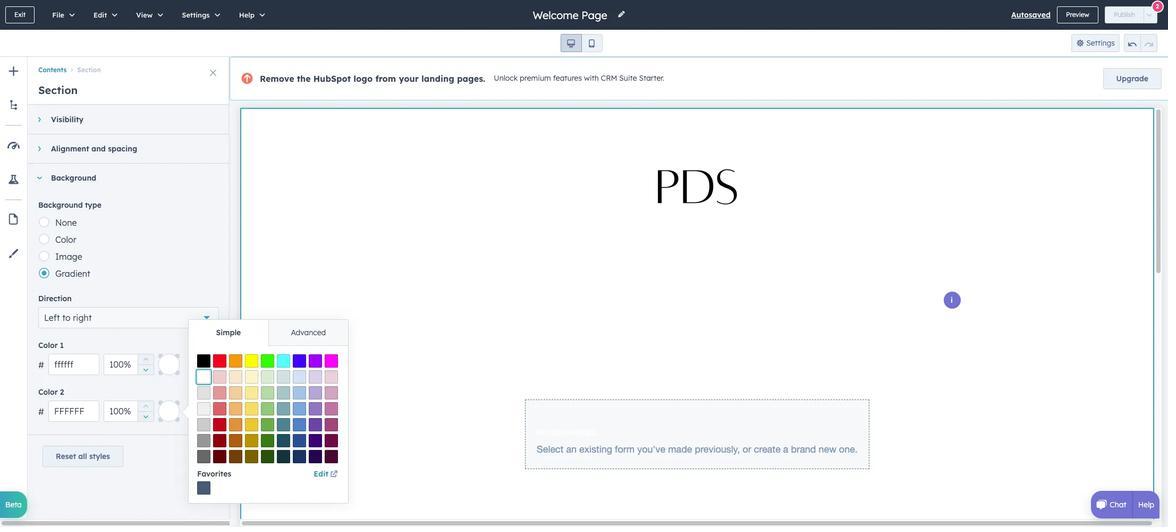 Task type: vqa. For each thing, say whether or not it's contained in the screenshot.
All contacts BUTTON at the top left
no



Task type: describe. For each thing, give the bounding box(es) containing it.
#073763, 100 opacity image
[[293, 450, 306, 464]]

upgrade link
[[1104, 68, 1162, 89]]

#00ff03, 100 opacity image
[[261, 355, 274, 368]]

contents button
[[38, 66, 67, 74]]

edit button
[[82, 0, 125, 30]]

#3d85c6, 100 opacity image
[[293, 418, 306, 432]]

unlock premium features with crm suite starter.
[[494, 73, 665, 83]]

exit link
[[5, 6, 35, 23]]

#d9d2e9, 100 opacity image
[[309, 371, 322, 384]]

opacity input text field
[[104, 354, 154, 375]]

visibility button
[[28, 105, 219, 134]]

file button
[[41, 0, 82, 30]]

#425b76, 100 opacity image
[[197, 482, 211, 495]]

1 vertical spatial 2
[[60, 388, 64, 397]]

link opens in a new window image
[[330, 471, 338, 479]]

left to right
[[44, 313, 92, 323]]

#351c75, 100 opacity image
[[309, 434, 322, 448]]

1 vertical spatial section
[[38, 83, 78, 97]]

#9a00ff, 100 opacity image
[[309, 355, 322, 368]]

beta button
[[0, 492, 27, 518]]

from
[[376, 73, 396, 84]]

upgrade
[[1117, 74, 1149, 83]]

1
[[60, 341, 64, 350]]

#ff9902, 100 opacity image
[[229, 355, 242, 368]]

preview button
[[1058, 6, 1099, 23]]

#7f6001, 100 opacity image
[[245, 450, 258, 464]]

#741b47, 100 opacity image
[[325, 434, 338, 448]]

publish group
[[1105, 6, 1158, 23]]

#45818e, 100 opacity image
[[277, 418, 290, 432]]

#fafafa, 100 opacity image
[[197, 387, 211, 400]]

spacing
[[108, 144, 137, 154]]

#f1c233, 100 opacity image
[[245, 418, 258, 432]]

direction
[[38, 294, 72, 304]]

#0600ff, 100 opacity image
[[293, 355, 306, 368]]

background for background
[[51, 173, 96, 183]]

view
[[136, 11, 153, 19]]

#93c47d, 100 opacity image
[[261, 403, 274, 416]]

remove
[[260, 73, 294, 84]]

#e69138, 100 opacity image
[[229, 418, 242, 432]]

#c27ba0, 100 opacity image
[[325, 403, 338, 416]]

navigation containing contents
[[28, 57, 230, 76]]

#999999, 100 opacity image
[[197, 434, 211, 448]]

preview
[[1067, 11, 1090, 19]]

#d5a6bd, 100 opacity image
[[325, 387, 338, 400]]

styles
[[89, 452, 110, 462]]

#4c1130, 100 opacity image
[[325, 450, 338, 464]]

features
[[553, 73, 582, 83]]

#0c5394, 100 opacity image
[[293, 434, 306, 448]]

advanced link
[[268, 320, 348, 346]]

1 vertical spatial settings button
[[1072, 34, 1120, 52]]

background for background type
[[38, 200, 83, 210]]

# for color 1
[[38, 360, 44, 371]]

#990100, 100 opacity image
[[213, 434, 227, 448]]

#fff2cc, 100 opacity image
[[245, 371, 258, 384]]

right
[[73, 313, 92, 323]]

advanced
[[291, 328, 326, 338]]

group up unlock premium features with crm suite starter.
[[561, 34, 603, 52]]

chat
[[1110, 500, 1127, 510]]

#ffd966, 100 opacity image
[[245, 403, 258, 416]]

#ffff04, 100 opacity image
[[245, 355, 258, 368]]

simple
[[216, 328, 241, 338]]

#ea9999, 100 opacity image
[[213, 387, 227, 400]]

1 horizontal spatial edit
[[314, 470, 329, 479]]

1 vertical spatial help
[[1139, 500, 1155, 510]]

#eeeeee, 100 opacity image
[[197, 403, 211, 416]]

autosaved button
[[1012, 9, 1051, 21]]

#20124d, 100 opacity image
[[309, 450, 322, 464]]

#ff0201, 100 opacity image
[[213, 355, 227, 368]]

reset all styles button
[[43, 446, 123, 467]]

alignment and spacing button
[[28, 135, 219, 163]]

#000000, 100 opacity image
[[197, 355, 211, 368]]

and
[[91, 144, 106, 154]]

caret image for visibility
[[38, 116, 41, 123]]

to
[[62, 313, 71, 323]]

tab list containing simple
[[189, 320, 348, 346]]

logo
[[354, 73, 373, 84]]

#37761d, 100 opacity image
[[261, 434, 274, 448]]

# for color 2
[[38, 407, 44, 417]]

#0c343d, 100 opacity image
[[277, 450, 290, 464]]

#8e7cc3, 100 opacity image
[[309, 403, 322, 416]]

contents
[[38, 66, 67, 74]]

your
[[399, 73, 419, 84]]

left
[[44, 313, 60, 323]]

#674ea7, 100 opacity image
[[309, 418, 322, 432]]

starter.
[[639, 73, 665, 83]]

#a64d79, 100 opacity image
[[325, 418, 338, 432]]

color for color 2
[[38, 388, 58, 397]]

edit inside "button"
[[94, 11, 107, 19]]



Task type: locate. For each thing, give the bounding box(es) containing it.
0 vertical spatial edit
[[94, 11, 107, 19]]

caret image inside visibility dropdown button
[[38, 116, 41, 123]]

tab panel containing favorites
[[189, 346, 348, 504]]

tab panel
[[189, 346, 348, 504]]

1 horizontal spatial help
[[1139, 500, 1155, 510]]

background button
[[28, 164, 219, 192]]

landing
[[422, 73, 455, 84]]

type
[[85, 200, 101, 210]]

pages.
[[457, 73, 486, 84]]

help inside help button
[[239, 11, 255, 19]]

# down color 2 on the bottom
[[38, 407, 44, 417]]

#134f5c, 100 opacity image
[[277, 434, 290, 448]]

0 vertical spatial caret image
[[38, 116, 41, 123]]

color down color 1 on the bottom of the page
[[38, 388, 58, 397]]

reset
[[56, 452, 76, 462]]

0 vertical spatial background
[[51, 173, 96, 183]]

0 vertical spatial settings
[[182, 11, 210, 19]]

2 vertical spatial color
[[38, 388, 58, 397]]

background type
[[38, 200, 101, 210]]

simple link
[[189, 320, 268, 346]]

#b6d7a8, 100 opacity image
[[261, 387, 274, 400]]

#f6b26b, 100 opacity image
[[229, 403, 242, 416]]

1 horizontal spatial settings button
[[1072, 34, 1120, 52]]

section inside navigation
[[77, 66, 101, 74]]

file
[[52, 11, 64, 19]]

color 1
[[38, 341, 64, 350]]

view button
[[125, 0, 171, 30]]

1 vertical spatial background
[[38, 200, 83, 210]]

section
[[77, 66, 101, 74], [38, 83, 78, 97]]

image
[[55, 252, 82, 262]]

0 vertical spatial settings button
[[171, 0, 228, 30]]

visibility
[[51, 115, 84, 124]]

color for color 1
[[38, 341, 58, 350]]

navigation
[[28, 57, 230, 76]]

group down opacity input text field
[[138, 401, 154, 422]]

premium
[[520, 73, 551, 83]]

#ead1dc, 100 opacity image
[[325, 371, 338, 384]]

#cc0201, 100 opacity image
[[213, 418, 227, 432]]

0 horizontal spatial settings button
[[171, 0, 228, 30]]

0 vertical spatial section
[[77, 66, 101, 74]]

with
[[584, 73, 599, 83]]

opacity input text field
[[104, 401, 154, 422]]

#76a5af, 100 opacity image
[[277, 403, 290, 416]]

color left the 1
[[38, 341, 58, 350]]

#783f04, 100 opacity image
[[229, 450, 242, 464]]

#e06666, 100 opacity image
[[213, 403, 227, 416]]

exit
[[14, 11, 26, 19]]

caret image inside background dropdown button
[[36, 177, 43, 179]]

# down color 1 on the bottom of the page
[[38, 360, 44, 371]]

hubspot
[[314, 73, 351, 84]]

0 horizontal spatial edit
[[94, 11, 107, 19]]

help
[[239, 11, 255, 19], [1139, 500, 1155, 510]]

#ffffff, 100 opacity image
[[197, 371, 211, 384]]

crm
[[601, 73, 618, 83]]

#69a84f, 100 opacity image
[[261, 418, 274, 432]]

section right 'contents' on the top left
[[77, 66, 101, 74]]

reset all styles
[[56, 452, 110, 462]]

the
[[297, 73, 311, 84]]

beta
[[5, 500, 22, 510]]

favorites
[[197, 470, 231, 479]]

settings right view button
[[182, 11, 210, 19]]

#00ffff, 100 opacity image
[[277, 355, 290, 368]]

#d9ead3, 100 opacity image
[[261, 371, 274, 384]]

help button
[[228, 0, 273, 30]]

link opens in a new window image
[[330, 471, 338, 479]]

#ffe599, 100 opacity image
[[245, 387, 258, 400]]

#b45f06, 100 opacity image
[[229, 434, 242, 448]]

left to right button
[[38, 307, 219, 329]]

color 2
[[38, 388, 64, 397]]

suite
[[620, 73, 637, 83]]

color down none on the left
[[55, 234, 76, 245]]

1 vertical spatial settings
[[1087, 38, 1116, 48]]

None text field
[[48, 354, 99, 375]]

1 horizontal spatial 2
[[1157, 2, 1160, 10]]

#9fc5e8, 100 opacity image
[[293, 387, 306, 400]]

all
[[78, 452, 87, 462]]

group down publish group
[[1125, 34, 1158, 52]]

0 horizontal spatial settings
[[182, 11, 210, 19]]

settings
[[182, 11, 210, 19], [1087, 38, 1116, 48]]

caret image
[[38, 116, 41, 123], [36, 177, 43, 179]]

0 vertical spatial color
[[55, 234, 76, 245]]

2 down the 1
[[60, 388, 64, 397]]

1 vertical spatial #
[[38, 407, 44, 417]]

1 horizontal spatial settings
[[1087, 38, 1116, 48]]

tab list
[[189, 320, 348, 346]]

#660000, 100 opacity image
[[213, 450, 227, 464]]

caret image for background
[[36, 177, 43, 179]]

edit link
[[314, 468, 340, 481]]

color for color
[[55, 234, 76, 245]]

1 vertical spatial edit
[[314, 470, 329, 479]]

edit right file "button"
[[94, 11, 107, 19]]

settings down preview 'button'
[[1087, 38, 1116, 48]]

close image
[[210, 70, 216, 76]]

section down contents button
[[38, 83, 78, 97]]

background up background type
[[51, 173, 96, 183]]

autosaved
[[1012, 10, 1051, 20]]

#666666, 100 opacity image
[[197, 450, 211, 464]]

publish button
[[1105, 6, 1145, 23]]

2 # from the top
[[38, 407, 44, 417]]

remove the hubspot logo from your landing pages.
[[260, 73, 486, 84]]

0 vertical spatial #
[[38, 360, 44, 371]]

none
[[55, 217, 77, 228]]

settings button
[[171, 0, 228, 30], [1072, 34, 1120, 52]]

section button
[[67, 66, 101, 74]]

caret image down caret image
[[36, 177, 43, 179]]

#274e13, 100 opacity image
[[261, 450, 274, 464]]

caret image
[[38, 146, 41, 152]]

0 vertical spatial help
[[239, 11, 255, 19]]

#ff00ff, 100 opacity image
[[325, 355, 338, 368]]

None field
[[532, 8, 611, 22]]

#fce5cd, 100 opacity image
[[229, 371, 242, 384]]

group
[[561, 34, 603, 52], [1125, 34, 1158, 52], [138, 354, 154, 375], [138, 401, 154, 422]]

unlock
[[494, 73, 518, 83]]

caret image left 'visibility'
[[38, 116, 41, 123]]

#
[[38, 360, 44, 371], [38, 407, 44, 417]]

2 right publish button
[[1157, 2, 1160, 10]]

color
[[55, 234, 76, 245], [38, 341, 58, 350], [38, 388, 58, 397]]

gradient
[[55, 269, 90, 279]]

background up none on the left
[[38, 200, 83, 210]]

alignment
[[51, 144, 89, 154]]

1 vertical spatial caret image
[[36, 177, 43, 179]]

background inside dropdown button
[[51, 173, 96, 183]]

#bf9002, 100 opacity image
[[245, 434, 258, 448]]

1 vertical spatial color
[[38, 341, 58, 350]]

0 horizontal spatial 2
[[60, 388, 64, 397]]

0 horizontal spatial help
[[239, 11, 255, 19]]

edit left link opens in a new window image on the left of the page
[[314, 470, 329, 479]]

#b4a7d6, 100 opacity image
[[309, 387, 322, 400]]

background
[[51, 173, 96, 183], [38, 200, 83, 210]]

#f9cb9c, 100 opacity image
[[229, 387, 242, 400]]

alignment and spacing
[[51, 144, 137, 154]]

2
[[1157, 2, 1160, 10], [60, 388, 64, 397]]

#a2c4c9, 100 opacity image
[[277, 387, 290, 400]]

#6fa8dc, 100 opacity image
[[293, 403, 306, 416]]

#cccccc, 100 opacity image
[[197, 418, 211, 432]]

edit
[[94, 11, 107, 19], [314, 470, 329, 479]]

#cfe2f3, 100 opacity image
[[293, 371, 306, 384]]

1 # from the top
[[38, 360, 44, 371]]

0 vertical spatial 2
[[1157, 2, 1160, 10]]

group up opacity input text box
[[138, 354, 154, 375]]

#f4cccc, 100 opacity image
[[213, 371, 227, 384]]

publish
[[1114, 11, 1136, 19]]

#d0e0e3, 100 opacity image
[[277, 371, 290, 384]]

None text field
[[48, 401, 99, 422]]



